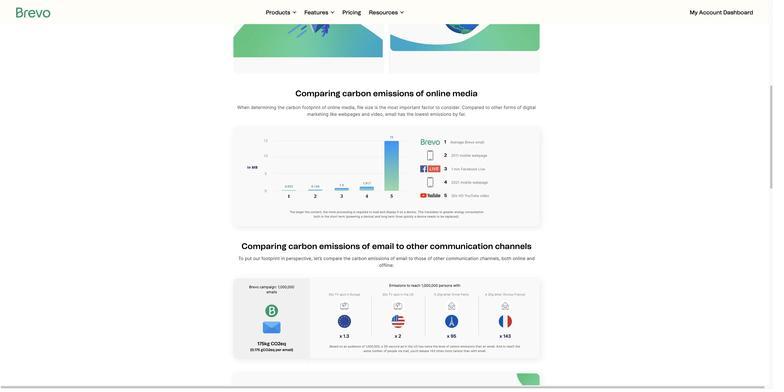 Task type: describe. For each thing, give the bounding box(es) containing it.
has inside based on an audience of 1,000,000, a 30-second ad in the us has twice the level of carbon emissions than an email. and to reach the same number of people via mail, you'd release 143 times more carbon than with email.
[[419, 345, 424, 349]]

factor
[[422, 105, 434, 110]]

(0.175
[[250, 349, 260, 353]]

twice
[[425, 345, 432, 349]]

to put our footprint in perspective, let's compare the carbon emissions of email to those of other communication channels, both online and offline:
[[238, 256, 535, 269]]

france)
[[515, 293, 526, 297]]

1 horizontal spatial online
[[426, 89, 451, 99]]

media,
[[342, 105, 356, 110]]

my
[[690, 9, 698, 16]]

brevo campaign: 1,000,000 emails
[[249, 285, 294, 295]]

to left be
[[437, 215, 440, 219]]

tv for x 1.3
[[335, 293, 339, 297]]

people
[[388, 350, 397, 354]]

dashboard
[[724, 9, 753, 16]]

media content icon image for 5
[[420, 189, 440, 203]]

on inside based on an audience of 1,000,000, a 30-second ad in the us has twice the level of carbon emissions than an email. and to reach the same number of people via mail, you'd release 143 times more carbon than with email.
[[339, 345, 343, 349]]

x 2
[[395, 334, 401, 340]]

carbon inside to put our footprint in perspective, let's compare the carbon emissions of email to those of other communication channels, both online and offline:
[[352, 256, 367, 262]]

1 an from the left
[[344, 345, 347, 349]]

1 cover image image from the left
[[234, 0, 383, 58]]

lowest
[[415, 112, 429, 117]]

and inside to put our footprint in perspective, let's compare the carbon emissions of email to those of other communication channels, both online and offline:
[[527, 256, 535, 262]]

footprint inside to put our footprint in perspective, let's compare the carbon emissions of email to those of other communication channels, both online and offline:
[[262, 256, 280, 262]]

media content comparison image
[[244, 136, 408, 199]]

2 cover image image from the left
[[390, 0, 540, 51]]

online inside when determining the carbon footprint of online media, file size is the most important factor to consider. compared to other forms of digital marketing like webpages and video, email has the lowest emissions by far.
[[328, 105, 340, 110]]

1,000,000,
[[366, 345, 381, 349]]

both inside to put our footprint in perspective, let's compare the carbon emissions of email to those of other communication channels, both online and offline:
[[502, 256, 512, 262]]

short
[[330, 215, 338, 219]]

it
[[397, 211, 399, 214]]

2 horizontal spatial 30s
[[451, 194, 458, 198]]

size
[[365, 105, 373, 110]]

per
[[276, 349, 282, 353]]

to right compared
[[486, 105, 490, 110]]

gco2eq
[[261, 349, 275, 353]]

is inside the larger the content, the more processing is required to load and display it on a device. this translates to greater energy consumption both in the short term (powering a device) and long term (how quickly a device needs to be replaced).
[[353, 211, 356, 214]]

175kg co2eq (0.175 gco2eq per email)
[[250, 342, 293, 353]]

mail,
[[403, 350, 410, 354]]

account
[[699, 9, 722, 16]]

the right larger
[[305, 211, 310, 214]]

to right emissions
[[407, 284, 410, 288]]

comparing for comparing carbon emissions of online media
[[296, 89, 340, 99]]

the left short
[[325, 215, 329, 219]]

(inner
[[452, 293, 460, 297]]

live
[[478, 167, 485, 171]]

1.3
[[343, 334, 349, 340]]

a up quickly
[[404, 211, 406, 214]]

channels,
[[480, 256, 500, 262]]

0 horizontal spatial 2
[[399, 334, 401, 340]]

put
[[245, 256, 252, 262]]

letter for x 143
[[495, 293, 502, 297]]

channels
[[495, 242, 532, 252]]

digital
[[523, 105, 536, 110]]

x for x 95
[[447, 334, 450, 340]]

to right factor
[[436, 105, 440, 110]]

x 95
[[447, 334, 456, 340]]

the right and
[[516, 345, 520, 349]]

compared
[[462, 105, 484, 110]]

and down load at the left bottom of page
[[375, 215, 380, 219]]

greater
[[443, 211, 454, 214]]

emissions to reach 1,000,000 persons with
[[389, 284, 461, 288]]

a 20g letter (inner paris)
[[434, 293, 469, 297]]

other inside to put our footprint in perspective, let's compare the carbon emissions of email to those of other communication channels, both online and offline:
[[433, 256, 445, 262]]

the up video,
[[379, 105, 386, 110]]

campaign:
[[260, 285, 277, 290]]

0 horizontal spatial reach
[[411, 284, 421, 288]]

release
[[419, 350, 429, 354]]

icon image for 95
[[445, 301, 458, 314]]

same
[[364, 350, 371, 354]]

0 horizontal spatial than
[[464, 350, 470, 354]]

us inside based on an audience of 1,000,000, a 30-second ad in the us has twice the level of carbon emissions than an email. and to reach the same number of people via mail, you'd release 143 times more carbon than with email.
[[414, 345, 418, 349]]

the right the "content,"
[[323, 211, 328, 214]]

paris)
[[461, 293, 469, 297]]

hd
[[459, 194, 464, 198]]

audience
[[348, 345, 361, 349]]

the down important
[[407, 112, 414, 117]]

level
[[439, 345, 445, 349]]

reach inside based on an audience of 1,000,000, a 30-second ad in the us has twice the level of carbon emissions than an email. and to reach the same number of people via mail, you'd release 143 times more carbon than with email.
[[507, 345, 515, 349]]

and
[[497, 345, 502, 349]]

with inside based on an audience of 1,000,000, a 30-second ad in the us has twice the level of carbon emissions than an email. and to reach the same number of people via mail, you'd release 143 times more carbon than with email.
[[471, 350, 477, 354]]

email)
[[282, 349, 293, 353]]

30s hd youtube video
[[451, 194, 489, 198]]

products link
[[266, 9, 296, 16]]

this
[[418, 211, 424, 214]]

larger
[[296, 211, 304, 214]]

x 1.3
[[340, 334, 349, 340]]

in left the europe
[[347, 293, 349, 297]]

translates
[[425, 211, 439, 214]]

(how
[[396, 215, 403, 219]]

to up device)
[[369, 211, 372, 214]]

average
[[450, 140, 464, 145]]

0 horizontal spatial other
[[406, 242, 428, 252]]

min
[[454, 167, 460, 171]]

average brevo email
[[450, 140, 484, 145]]

most
[[388, 105, 398, 110]]

media content icon image for 1
[[420, 136, 440, 149]]

device)
[[364, 215, 374, 219]]

the down emissions
[[404, 293, 409, 297]]

a for x 143
[[485, 293, 487, 297]]

2011
[[451, 154, 459, 158]]

webpage for 2
[[472, 154, 487, 158]]

the up you'd
[[408, 345, 413, 349]]

via
[[398, 350, 402, 354]]

device.
[[407, 211, 417, 214]]

when determining the carbon footprint of online media, file size is the most important factor to consider. compared to other forms of digital marketing like webpages and video, email has the lowest emissions by far.
[[237, 105, 536, 117]]

when
[[237, 105, 250, 110]]

both inside the larger the content, the more processing is required to load and display it on a device. this translates to greater energy consumption both in the short term (powering a device) and long term (how quickly a device needs to be replaced).
[[314, 215, 320, 219]]

pricing
[[343, 9, 361, 16]]

a down device.
[[414, 215, 416, 219]]

1 horizontal spatial brevo
[[465, 140, 475, 145]]

5
[[444, 193, 447, 199]]

x for x 2
[[395, 334, 397, 340]]

persons
[[439, 284, 452, 288]]

3
[[444, 166, 447, 172]]

far.
[[459, 112, 466, 117]]

2011 mobile webpage
[[451, 154, 487, 158]]

perspective,
[[286, 256, 313, 262]]

0 horizontal spatial with
[[453, 284, 461, 288]]

our
[[253, 256, 260, 262]]

features
[[304, 9, 328, 16]]

my account dashboard
[[690, 9, 753, 16]]

x 143
[[500, 334, 511, 340]]

1 min facebook live
[[451, 167, 485, 171]]

and inside when determining the carbon footprint of online media, file size is the most important factor to consider. compared to other forms of digital marketing like webpages and video, email has the lowest emissions by far.
[[362, 112, 370, 117]]



Task type: vqa. For each thing, say whether or not it's contained in the screenshot.
My
yes



Task type: locate. For each thing, give the bounding box(es) containing it.
footprint inside when determining the carbon footprint of online media, file size is the most important factor to consider. compared to other forms of digital marketing like webpages and video, email has the lowest emissions by far.
[[302, 105, 321, 110]]

0 vertical spatial footprint
[[302, 105, 321, 110]]

0 horizontal spatial 20g
[[437, 293, 443, 297]]

comparing for comparing carbon emissions of email to other communication channels
[[242, 242, 287, 252]]

4 x from the left
[[500, 334, 502, 340]]

1 horizontal spatial comparing
[[296, 89, 340, 99]]

1 for 1 min facebook live
[[451, 167, 453, 171]]

0 horizontal spatial comparing
[[242, 242, 287, 252]]

by
[[453, 112, 458, 117]]

an
[[344, 345, 347, 349], [483, 345, 486, 349]]

an left and
[[483, 345, 486, 349]]

online down channels
[[513, 256, 526, 262]]

reach right and
[[507, 345, 515, 349]]

1 vertical spatial 1
[[451, 167, 453, 171]]

0 horizontal spatial 1
[[444, 140, 446, 145]]

to inside to put our footprint in perspective, let's compare the carbon emissions of email to those of other communication channels, both online and offline:
[[409, 256, 413, 262]]

more
[[329, 211, 336, 214], [445, 350, 452, 354]]

products
[[266, 9, 290, 16]]

consider.
[[441, 105, 461, 110]]

2 spot from the left
[[394, 293, 400, 297]]

0 vertical spatial communication
[[430, 242, 493, 252]]

email.
[[487, 345, 496, 349], [478, 350, 486, 354]]

on right it
[[400, 211, 403, 214]]

1 horizontal spatial letter
[[495, 293, 502, 297]]

2021
[[451, 181, 460, 185]]

3 flag image from the left
[[445, 316, 458, 329]]

slime decoration image
[[513, 374, 540, 390]]

more inside based on an audience of 1,000,000, a 30-second ad in the us has twice the level of carbon emissions than an email. and to reach the same number of people via mail, you'd release 143 times more carbon than with email.
[[445, 350, 452, 354]]

0 vertical spatial 2
[[444, 153, 447, 159]]

to up to put our footprint in perspective, let's compare the carbon emissions of email to those of other communication channels, both online and offline:
[[396, 242, 404, 252]]

icon image for 1.3
[[338, 301, 351, 314]]

cover image image
[[234, 0, 383, 58], [390, 0, 540, 51]]

1 left average
[[444, 140, 446, 145]]

forms
[[504, 105, 516, 110]]

30s
[[451, 194, 458, 198], [329, 293, 334, 297], [382, 293, 388, 297]]

to right and
[[503, 345, 506, 349]]

1 vertical spatial brevo
[[249, 285, 259, 290]]

brevo image
[[16, 8, 50, 18]]

flag image for 2
[[392, 316, 405, 329]]

0 horizontal spatial more
[[329, 211, 336, 214]]

youtube
[[465, 194, 479, 198]]

0 vertical spatial more
[[329, 211, 336, 214]]

important
[[400, 105, 420, 110]]

5 media content icon image from the top
[[420, 189, 440, 203]]

0 horizontal spatial on
[[339, 345, 343, 349]]

on right the based
[[339, 345, 343, 349]]

those
[[414, 256, 426, 262]]

4 flag image from the left
[[499, 316, 512, 329]]

0 horizontal spatial both
[[314, 215, 320, 219]]

to inside based on an audience of 1,000,000, a 30-second ad in the us has twice the level of carbon emissions than an email. and to reach the same number of people via mail, you'd release 143 times more carbon than with email.
[[503, 345, 506, 349]]

emissions inside when determining the carbon footprint of online media, file size is the most important factor to consider. compared to other forms of digital marketing like webpages and video, email has the lowest emissions by far.
[[430, 112, 451, 117]]

1 vertical spatial webpage
[[473, 181, 488, 185]]

email down most
[[385, 112, 397, 117]]

1 vertical spatial communication
[[446, 256, 479, 262]]

is up video,
[[375, 105, 378, 110]]

1 vertical spatial 2
[[399, 334, 401, 340]]

more down level
[[445, 350, 452, 354]]

3 media content icon image from the top
[[420, 163, 440, 176]]

mobile for 4
[[461, 181, 472, 185]]

x up and
[[500, 334, 502, 340]]

2 tv from the left
[[389, 293, 393, 297]]

letter for x 95
[[444, 293, 451, 297]]

webpage up live
[[472, 154, 487, 158]]

carbon inside when determining the carbon footprint of online media, file size is the most important factor to consider. compared to other forms of digital marketing like webpages and video, email has the lowest emissions by far.
[[286, 105, 301, 110]]

flag image up x 2
[[392, 316, 405, 329]]

1 horizontal spatial 30s
[[382, 293, 388, 297]]

2 vertical spatial online
[[513, 256, 526, 262]]

second
[[389, 345, 400, 349]]

0 vertical spatial email.
[[487, 345, 496, 349]]

a inside based on an audience of 1,000,000, a 30-second ad in the us has twice the level of carbon emissions than an email. and to reach the same number of people via mail, you'd release 143 times more carbon than with email.
[[381, 345, 383, 349]]

1 flag image from the left
[[338, 316, 351, 329]]

1 horizontal spatial 20g
[[488, 293, 494, 297]]

features link
[[304, 9, 334, 16]]

media content icon image for 2
[[420, 149, 440, 163]]

flag image up x 1.3
[[338, 316, 351, 329]]

0 vertical spatial on
[[400, 211, 403, 214]]

pricing link
[[343, 9, 361, 16]]

term down display
[[388, 215, 395, 219]]

0 vertical spatial mobile
[[460, 154, 471, 158]]

mobile right the "2011"
[[460, 154, 471, 158]]

1 vertical spatial email.
[[478, 350, 486, 354]]

1 for 1
[[444, 140, 446, 145]]

online inside to put our footprint in perspective, let's compare the carbon emissions of email to those of other communication channels, both online and offline:
[[513, 256, 526, 262]]

spot
[[340, 293, 346, 297], [394, 293, 400, 297]]

flag image up x 95 at the bottom right of the page
[[445, 316, 458, 329]]

media content icon image for 4
[[420, 176, 440, 189]]

1 horizontal spatial 143
[[503, 334, 511, 340]]

both down the "content,"
[[314, 215, 320, 219]]

1 horizontal spatial on
[[400, 211, 403, 214]]

0 vertical spatial us
[[410, 293, 414, 297]]

1 vertical spatial comparing
[[242, 242, 287, 252]]

1 horizontal spatial has
[[419, 345, 424, 349]]

1 horizontal spatial is
[[375, 105, 378, 110]]

20g
[[437, 293, 443, 297], [488, 293, 494, 297]]

30s tv spot in europe
[[329, 293, 360, 297]]

0 vertical spatial 1
[[444, 140, 446, 145]]

(powering
[[346, 215, 360, 219]]

0 horizontal spatial letter
[[444, 293, 451, 297]]

sendinblue logo image
[[266, 305, 278, 318]]

comparing carbon emissions of email to other communication channels
[[242, 242, 532, 252]]

0 horizontal spatial term
[[338, 215, 345, 219]]

based on an audience of 1,000,000, a 30-second ad in the us has twice the level of carbon emissions than an email. and to reach the same number of people via mail, you'd release 143 times more carbon than with email.
[[330, 345, 520, 354]]

both
[[314, 215, 320, 219], [502, 256, 512, 262]]

tv left the europe
[[335, 293, 339, 297]]

and
[[362, 112, 370, 117], [380, 211, 385, 214], [375, 215, 380, 219], [527, 256, 535, 262]]

other left forms
[[491, 105, 503, 110]]

brevo right average
[[465, 140, 475, 145]]

footprint up marketing
[[302, 105, 321, 110]]

a
[[404, 211, 406, 214], [361, 215, 363, 219], [414, 215, 416, 219], [381, 345, 383, 349]]

1 vertical spatial other
[[406, 242, 428, 252]]

2 up ad
[[399, 334, 401, 340]]

a right paris)
[[485, 293, 487, 297]]

a down 'required'
[[361, 215, 363, 219]]

consumption
[[465, 211, 484, 214]]

20g for x 95
[[437, 293, 443, 297]]

times
[[436, 350, 444, 354]]

0 vertical spatial reach
[[411, 284, 421, 288]]

than
[[476, 345, 482, 349], [464, 350, 470, 354]]

2 term from the left
[[388, 215, 395, 219]]

on inside the larger the content, the more processing is required to load and display it on a device. this translates to greater energy consumption both in the short term (powering a device) and long term (how quickly a device needs to be replaced).
[[400, 211, 403, 214]]

footprint right the our
[[262, 256, 280, 262]]

2 an from the left
[[483, 345, 486, 349]]

x for x 1.3
[[340, 334, 342, 340]]

0 vertical spatial brevo
[[465, 140, 475, 145]]

1 horizontal spatial 1
[[451, 167, 453, 171]]

30-
[[384, 345, 389, 349]]

a 20g letter (across france)
[[485, 293, 526, 297]]

1 tv from the left
[[335, 293, 339, 297]]

0 vertical spatial is
[[375, 105, 378, 110]]

online up like
[[328, 105, 340, 110]]

email icon image
[[263, 319, 281, 337]]

2 horizontal spatial online
[[513, 256, 526, 262]]

flag image for 1.3
[[338, 316, 351, 329]]

in inside the larger the content, the more processing is required to load and display it on a device. this translates to greater energy consumption both in the short term (powering a device) and long term (how quickly a device needs to be replaced).
[[321, 215, 324, 219]]

0 horizontal spatial 30s
[[329, 293, 334, 297]]

2 horizontal spatial other
[[491, 105, 503, 110]]

icon image for 143
[[499, 301, 512, 314]]

1
[[444, 140, 446, 145], [451, 167, 453, 171]]

more up short
[[329, 211, 336, 214]]

30s for x 1.3
[[329, 293, 334, 297]]

spot left the europe
[[340, 293, 346, 297]]

be
[[441, 215, 444, 219]]

2 x from the left
[[395, 334, 397, 340]]

has
[[398, 112, 405, 117], [419, 345, 424, 349]]

flag image up x 143
[[499, 316, 512, 329]]

icon image down 30s tv spot in europe
[[338, 301, 351, 314]]

143 inside based on an audience of 1,000,000, a 30-second ad in the us has twice the level of carbon emissions than an email. and to reach the same number of people via mail, you'd release 143 times more carbon than with email.
[[430, 350, 435, 354]]

0 vertical spatial online
[[426, 89, 451, 99]]

1 vertical spatial both
[[502, 256, 512, 262]]

1 vertical spatial has
[[419, 345, 424, 349]]

emissions inside based on an audience of 1,000,000, a 30-second ad in the us has twice the level of carbon emissions than an email. and to reach the same number of people via mail, you'd release 143 times more carbon than with email.
[[461, 345, 475, 349]]

0 horizontal spatial is
[[353, 211, 356, 214]]

webpage for 4
[[473, 181, 488, 185]]

2
[[444, 153, 447, 159], [399, 334, 401, 340]]

number
[[372, 350, 383, 354]]

spot down emissions
[[394, 293, 400, 297]]

term
[[338, 215, 345, 219], [388, 215, 395, 219]]

4 media content icon image from the top
[[420, 176, 440, 189]]

emissions
[[389, 284, 406, 288]]

1 vertical spatial online
[[328, 105, 340, 110]]

1 horizontal spatial other
[[433, 256, 445, 262]]

processing
[[337, 211, 352, 214]]

flag image
[[338, 316, 351, 329], [392, 316, 405, 329], [445, 316, 458, 329], [499, 316, 512, 329]]

energy
[[455, 211, 464, 214]]

comparing up the our
[[242, 242, 287, 252]]

a
[[434, 293, 436, 297], [485, 293, 487, 297]]

the right compare
[[344, 256, 351, 262]]

comparing carbon emissions of online media
[[296, 89, 478, 99]]

to
[[238, 256, 244, 262]]

co2eq
[[271, 342, 286, 347]]

has up release
[[419, 345, 424, 349]]

mobile right 2021
[[461, 181, 472, 185]]

tv down emissions
[[389, 293, 393, 297]]

more inside the larger the content, the more processing is required to load and display it on a device. this translates to greater energy consumption both in the short term (powering a device) and long term (how quickly a device needs to be replaced).
[[329, 211, 336, 214]]

1 horizontal spatial than
[[476, 345, 482, 349]]

in inside to put our footprint in perspective, let's compare the carbon emissions of email to those of other communication channels, both online and offline:
[[281, 256, 285, 262]]

1 horizontal spatial both
[[502, 256, 512, 262]]

1 horizontal spatial tv
[[389, 293, 393, 297]]

tv
[[335, 293, 339, 297], [389, 293, 393, 297]]

the inside to put our footprint in perspective, let's compare the carbon emissions of email to those of other communication channels, both online and offline:
[[344, 256, 351, 262]]

to up be
[[440, 211, 442, 214]]

2 media content icon image from the top
[[420, 149, 440, 163]]

spot for 1.3
[[340, 293, 346, 297]]

1 vertical spatial mobile
[[461, 181, 472, 185]]

0 vertical spatial both
[[314, 215, 320, 219]]

has inside when determining the carbon footprint of online media, file size is the most important factor to consider. compared to other forms of digital marketing like webpages and video, email has the lowest emissions by far.
[[398, 112, 405, 117]]

a for x 95
[[434, 293, 436, 297]]

3 x from the left
[[447, 334, 450, 340]]

0 horizontal spatial a
[[434, 293, 436, 297]]

1,000,000 left the persons
[[422, 284, 438, 288]]

1,000,000 inside brevo campaign: 1,000,000 emails
[[278, 285, 294, 290]]

0 horizontal spatial an
[[344, 345, 347, 349]]

letter left (across
[[495, 293, 502, 297]]

1 horizontal spatial cover image image
[[390, 0, 540, 51]]

icon image down a 20g letter (inner paris)
[[445, 301, 458, 314]]

an left "audience"
[[344, 345, 347, 349]]

icon image
[[338, 301, 351, 314], [392, 301, 405, 314], [445, 301, 458, 314], [499, 301, 512, 314]]

1 vertical spatial 143
[[430, 350, 435, 354]]

is up (powering
[[353, 211, 356, 214]]

0 vertical spatial with
[[453, 284, 461, 288]]

webpage down live
[[473, 181, 488, 185]]

1 a from the left
[[434, 293, 436, 297]]

and down size
[[362, 112, 370, 117]]

0 horizontal spatial email.
[[478, 350, 486, 354]]

us up you'd
[[414, 345, 418, 349]]

to left those
[[409, 256, 413, 262]]

emails
[[266, 290, 277, 295]]

carbon
[[342, 89, 371, 99], [286, 105, 301, 110], [288, 242, 317, 252], [352, 256, 367, 262], [450, 345, 460, 349], [453, 350, 463, 354]]

1 horizontal spatial 1,000,000
[[422, 284, 438, 288]]

30s tv spot  in the us
[[382, 293, 414, 297]]

brevo left campaign:
[[249, 285, 259, 290]]

1 icon image from the left
[[338, 301, 351, 314]]

0 horizontal spatial tv
[[335, 293, 339, 297]]

is inside when determining the carbon footprint of online media, file size is the most important factor to consider. compared to other forms of digital marketing like webpages and video, email has the lowest emissions by far.
[[375, 105, 378, 110]]

1 x from the left
[[340, 334, 342, 340]]

20g down the persons
[[437, 293, 443, 297]]

online up factor
[[426, 89, 451, 99]]

required
[[356, 211, 368, 214]]

0 vertical spatial other
[[491, 105, 503, 110]]

0 horizontal spatial footprint
[[262, 256, 280, 262]]

0 horizontal spatial cover image image
[[234, 0, 383, 58]]

1 vertical spatial with
[[471, 350, 477, 354]]

mobile for 2
[[460, 154, 471, 158]]

95
[[451, 334, 456, 340]]

email left those
[[396, 256, 408, 262]]

on
[[400, 211, 403, 214], [339, 345, 343, 349]]

in left perspective,
[[281, 256, 285, 262]]

1 letter from the left
[[444, 293, 451, 297]]

other right those
[[433, 256, 445, 262]]

143
[[503, 334, 511, 340], [430, 350, 435, 354]]

reach right emissions
[[411, 284, 421, 288]]

email up to put our footprint in perspective, let's compare the carbon emissions of email to those of other communication channels, both online and offline:
[[372, 242, 394, 252]]

1 20g from the left
[[437, 293, 443, 297]]

compare
[[324, 256, 342, 262]]

1 term from the left
[[338, 215, 345, 219]]

1 vertical spatial us
[[414, 345, 418, 349]]

has down important
[[398, 112, 405, 117]]

0 horizontal spatial brevo
[[249, 285, 259, 290]]

in right ad
[[405, 345, 407, 349]]

needs
[[427, 215, 436, 219]]

0 horizontal spatial has
[[398, 112, 405, 117]]

display
[[386, 211, 396, 214]]

my account dashboard link
[[690, 9, 753, 16]]

device
[[417, 215, 426, 219]]

to
[[436, 105, 440, 110], [486, 105, 490, 110], [369, 211, 372, 214], [440, 211, 442, 214], [437, 215, 440, 219], [396, 242, 404, 252], [409, 256, 413, 262], [407, 284, 410, 288], [503, 345, 506, 349]]

the up times
[[433, 345, 438, 349]]

email up 2011 mobile webpage
[[476, 140, 484, 145]]

x left the 95 on the right bottom
[[447, 334, 450, 340]]

based
[[330, 345, 338, 349]]

20g for x 143
[[488, 293, 494, 297]]

2 a from the left
[[485, 293, 487, 297]]

media content icon image for 3
[[420, 163, 440, 176]]

20g left (across
[[488, 293, 494, 297]]

0 horizontal spatial 143
[[430, 350, 435, 354]]

other inside when determining the carbon footprint of online media, file size is the most important factor to consider. compared to other forms of digital marketing like webpages and video, email has the lowest emissions by far.
[[491, 105, 503, 110]]

let's
[[314, 256, 322, 262]]

the right determining
[[278, 105, 285, 110]]

brevo inside brevo campaign: 1,000,000 emails
[[249, 285, 259, 290]]

1 vertical spatial reach
[[507, 345, 515, 349]]

emissions
[[373, 89, 414, 99], [430, 112, 451, 117], [319, 242, 360, 252], [368, 256, 389, 262], [461, 345, 475, 349]]

in inside based on an audience of 1,000,000, a 30-second ad in the us has twice the level of carbon emissions than an email. and to reach the same number of people via mail, you'd release 143 times more carbon than with email.
[[405, 345, 407, 349]]

4
[[444, 180, 447, 185]]

1 spot from the left
[[340, 293, 346, 297]]

0 vertical spatial comparing
[[296, 89, 340, 99]]

3 icon image from the left
[[445, 301, 458, 314]]

2 vertical spatial other
[[433, 256, 445, 262]]

30s for x 2
[[382, 293, 388, 297]]

long
[[381, 215, 387, 219]]

letter left (inner
[[444, 293, 451, 297]]

in down the "content,"
[[321, 215, 324, 219]]

icon image for 2
[[392, 301, 405, 314]]

0 vertical spatial has
[[398, 112, 405, 117]]

1 left min
[[451, 167, 453, 171]]

1 vertical spatial than
[[464, 350, 470, 354]]

2 letter from the left
[[495, 293, 502, 297]]

1,000,000 right campaign:
[[278, 285, 294, 290]]

the
[[290, 211, 295, 214]]

1 horizontal spatial spot
[[394, 293, 400, 297]]

video,
[[371, 112, 384, 117]]

icon image down 'a 20g letter (across france)'
[[499, 301, 512, 314]]

and up "long"
[[380, 211, 385, 214]]

spot for 2
[[394, 293, 400, 297]]

0 vertical spatial 143
[[503, 334, 511, 340]]

1 vertical spatial footprint
[[262, 256, 280, 262]]

determining
[[251, 105, 276, 110]]

us
[[410, 293, 414, 297], [414, 345, 418, 349]]

1 vertical spatial is
[[353, 211, 356, 214]]

1 media content icon image from the top
[[420, 136, 440, 149]]

in down emissions
[[401, 293, 403, 297]]

communication inside to put our footprint in perspective, let's compare the carbon emissions of email to those of other communication channels, both online and offline:
[[446, 256, 479, 262]]

0 horizontal spatial 1,000,000
[[278, 285, 294, 290]]

175kg
[[257, 342, 270, 347]]

load
[[373, 211, 379, 214]]

2 left the "2011"
[[444, 153, 447, 159]]

1 horizontal spatial 2
[[444, 153, 447, 159]]

quickly
[[404, 215, 414, 219]]

other up those
[[406, 242, 428, 252]]

a down emissions to reach 1,000,000 persons with
[[434, 293, 436, 297]]

footprint
[[302, 105, 321, 110], [262, 256, 280, 262]]

media content icon image
[[420, 136, 440, 149], [420, 149, 440, 163], [420, 163, 440, 176], [420, 176, 440, 189], [420, 189, 440, 203]]

facebook
[[461, 167, 477, 171]]

1 horizontal spatial a
[[485, 293, 487, 297]]

4 icon image from the left
[[499, 301, 512, 314]]

2 flag image from the left
[[392, 316, 405, 329]]

flag image for 95
[[445, 316, 458, 329]]

icon image down 30s tv spot  in the us
[[392, 301, 405, 314]]

x for x 143
[[500, 334, 502, 340]]

a left 30-
[[381, 345, 383, 349]]

resources
[[369, 9, 398, 16]]

email inside to put our footprint in perspective, let's compare the carbon emissions of email to those of other communication channels, both online and offline:
[[396, 256, 408, 262]]

1 horizontal spatial with
[[471, 350, 477, 354]]

0 vertical spatial than
[[476, 345, 482, 349]]

tv for x 2
[[389, 293, 393, 297]]

term down processing
[[338, 215, 345, 219]]

1 horizontal spatial more
[[445, 350, 452, 354]]

flag image for 143
[[499, 316, 512, 329]]

video
[[480, 194, 489, 198]]

emissions inside to put our footprint in perspective, let's compare the carbon emissions of email to those of other communication channels, both online and offline:
[[368, 256, 389, 262]]

reach
[[411, 284, 421, 288], [507, 345, 515, 349]]

1,000,000
[[422, 284, 438, 288], [278, 285, 294, 290]]

1 horizontal spatial email.
[[487, 345, 496, 349]]

1 horizontal spatial an
[[483, 345, 486, 349]]

content,
[[311, 211, 322, 214]]

webpages
[[338, 112, 360, 117]]

0 horizontal spatial spot
[[340, 293, 346, 297]]

and down channels
[[527, 256, 535, 262]]

2 icon image from the left
[[392, 301, 405, 314]]

both down channels
[[502, 256, 512, 262]]

1 horizontal spatial footprint
[[302, 105, 321, 110]]

europe
[[350, 293, 360, 297]]

brevo
[[465, 140, 475, 145], [249, 285, 259, 290]]

(across
[[503, 293, 514, 297]]

1 vertical spatial on
[[339, 345, 343, 349]]

1 horizontal spatial term
[[388, 215, 395, 219]]

0 vertical spatial webpage
[[472, 154, 487, 158]]

email inside when determining the carbon footprint of online media, file size is the most important factor to consider. compared to other forms of digital marketing like webpages and video, email has the lowest emissions by far.
[[385, 112, 397, 117]]

comparing up marketing
[[296, 89, 340, 99]]

2 20g from the left
[[488, 293, 494, 297]]

x up second
[[395, 334, 397, 340]]

us down emissions to reach 1,000,000 persons with
[[410, 293, 414, 297]]

1 horizontal spatial reach
[[507, 345, 515, 349]]

x left the 1.3 on the bottom left of the page
[[340, 334, 342, 340]]

comparing
[[296, 89, 340, 99], [242, 242, 287, 252]]

0 horizontal spatial online
[[328, 105, 340, 110]]



